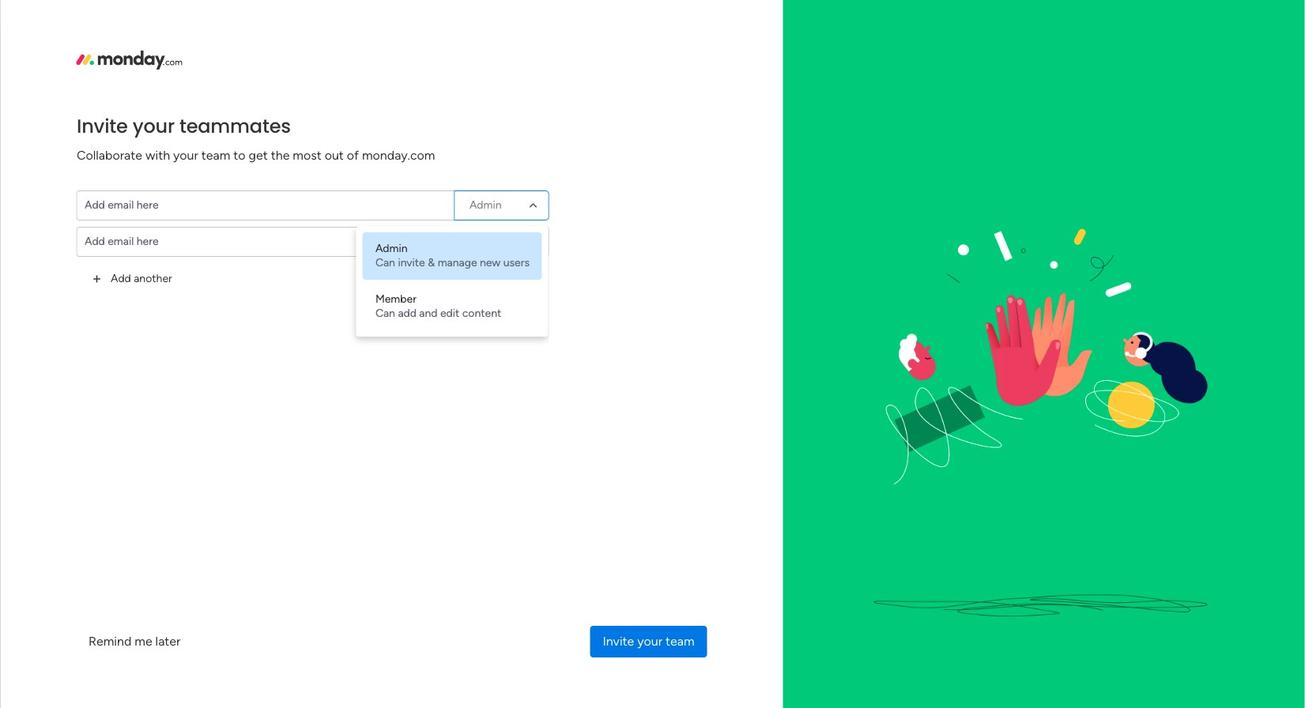 Task type: describe. For each thing, give the bounding box(es) containing it.
invite your teammates
[[77, 113, 291, 139]]

manage
[[438, 256, 477, 269]]

get inside 'invite your teammates' dialog
[[249, 147, 268, 162]]

install our mobile app
[[1084, 279, 1201, 294]]

1 horizontal spatial workspace
[[415, 347, 468, 361]]

close recently visited image
[[244, 161, 263, 179]]

our
[[1118, 279, 1138, 294]]

quickly access your recent boards, inbox and workspaces
[[225, 100, 554, 115]]

member
[[376, 292, 417, 306]]

invite your team button
[[590, 626, 707, 658]]

desktop
[[1123, 219, 1167, 233]]

enable desktop notifications
[[1084, 219, 1239, 233]]

remind
[[89, 634, 132, 649]]

learn
[[1045, 602, 1076, 617]]

1 horizontal spatial get
[[1090, 602, 1110, 617]]

another
[[134, 272, 172, 285]]

2 add email here email field from the top
[[76, 227, 455, 257]]

visited
[[328, 161, 372, 179]]

add another
[[111, 272, 172, 285]]

admin inside admin can invite & manage new users
[[376, 242, 408, 255]]

main inside button
[[36, 157, 64, 172]]

circle o image for enable
[[1068, 220, 1078, 232]]

content
[[462, 306, 502, 320]]

can for can invite & manage new users
[[376, 256, 395, 269]]

1 horizontal spatial main
[[388, 347, 412, 361]]

the
[[271, 147, 290, 162]]

add to favorites image
[[448, 321, 463, 336]]

inbox
[[427, 100, 459, 115]]

member can add and edit content
[[376, 292, 502, 320]]

main workspace button
[[11, 151, 157, 178]]

recent
[[342, 100, 379, 115]]

edit
[[440, 306, 460, 320]]

now!
[[792, 10, 817, 22]]

team inside invite your team button
[[666, 634, 695, 649]]

invite for invite team members (0/1)
[[1084, 239, 1114, 253]]

& inside admin can invite & manage new users
[[428, 256, 435, 269]]

install
[[1084, 279, 1115, 294]]

profile
[[1140, 259, 1173, 273]]

complete
[[1084, 259, 1137, 273]]

my work
[[35, 112, 77, 125]]

remind me later button
[[76, 626, 193, 658]]

boards,
[[382, 100, 424, 115]]

new
[[480, 256, 501, 269]]

complete profile
[[1084, 259, 1173, 273]]

and inside the member can add and edit content
[[419, 306, 438, 320]]

teammates
[[179, 113, 291, 139]]

app
[[1179, 279, 1201, 294]]

enable now!
[[756, 10, 817, 22]]

invite
[[398, 256, 425, 269]]

1 vertical spatial project
[[287, 321, 329, 336]]

access
[[271, 100, 310, 115]]

quickly
[[225, 100, 268, 115]]

remind me later
[[89, 634, 181, 649]]

workspace inside button
[[67, 157, 130, 172]]

work for monday
[[128, 41, 156, 59]]

circle o image for install
[[1068, 281, 1078, 293]]

install our mobile app link
[[1068, 278, 1282, 296]]

1 vertical spatial &
[[1079, 602, 1087, 617]]

project inside list box
[[37, 228, 73, 242]]



Task type: vqa. For each thing, say whether or not it's contained in the screenshot.
Notifications icon on the right
no



Task type: locate. For each thing, give the bounding box(es) containing it.
mobile
[[1141, 279, 1177, 294]]

0 horizontal spatial main
[[36, 157, 64, 172]]

workspace
[[67, 157, 130, 172], [415, 347, 468, 361]]

workspaces
[[486, 100, 554, 115]]

0 horizontal spatial management
[[76, 228, 141, 242]]

1 vertical spatial and
[[419, 306, 438, 320]]

invite
[[77, 113, 128, 139], [1084, 239, 1114, 253], [603, 634, 634, 649]]

3 circle o image from the top
[[1068, 281, 1078, 293]]

circle o image left desktop
[[1068, 220, 1078, 232]]

and right inbox
[[462, 100, 483, 115]]

my work button
[[9, 106, 170, 132]]

work inside button
[[53, 112, 77, 125]]

enable up the team
[[1084, 219, 1120, 233]]

add
[[111, 272, 131, 285]]

1 vertical spatial management
[[332, 321, 409, 336]]

can
[[376, 256, 395, 269], [376, 306, 395, 320]]

0 horizontal spatial project management
[[37, 228, 141, 242]]

can down member
[[376, 306, 395, 320]]

0 vertical spatial main
[[36, 157, 64, 172]]

2 can from the top
[[376, 306, 395, 320]]

main right the >
[[388, 347, 412, 361]]

0 horizontal spatial enable
[[756, 10, 789, 22]]

1 horizontal spatial management
[[311, 347, 376, 361]]

enable for enable desktop notifications
[[1084, 219, 1120, 233]]

Search in workspace field
[[33, 190, 132, 208]]

0 horizontal spatial and
[[419, 306, 438, 320]]

1 vertical spatial workspace
[[415, 347, 468, 361]]

with
[[145, 147, 170, 162]]

recently visited
[[266, 161, 372, 179]]

users
[[503, 256, 530, 269]]

>
[[379, 347, 386, 361]]

1 vertical spatial work
[[53, 112, 77, 125]]

admin
[[470, 198, 502, 212], [470, 234, 502, 248], [376, 242, 408, 255]]

enable
[[756, 10, 789, 22], [1084, 219, 1120, 233]]

0 horizontal spatial management
[[160, 41, 246, 59]]

1 horizontal spatial invite
[[603, 634, 634, 649]]

1 vertical spatial management
[[311, 347, 376, 361]]

0 vertical spatial add email here email field
[[76, 190, 455, 220]]

1 horizontal spatial and
[[462, 100, 483, 115]]

workspace down add to favorites icon
[[415, 347, 468, 361]]

2 vertical spatial invite
[[603, 634, 634, 649]]

invite your team
[[603, 634, 695, 649]]

1 can from the top
[[376, 256, 395, 269]]

0 horizontal spatial &
[[428, 256, 435, 269]]

get
[[249, 147, 268, 162], [1090, 602, 1110, 617]]

and right add
[[419, 306, 438, 320]]

0 vertical spatial work
[[128, 41, 156, 59]]

of
[[347, 147, 359, 162]]

complete profile link
[[1084, 258, 1282, 275]]

learn & get inspired
[[1045, 602, 1158, 617]]

2 vertical spatial work
[[284, 347, 308, 361]]

get right to
[[249, 147, 268, 162]]

monday.com
[[362, 147, 435, 162]]

project
[[37, 228, 73, 242], [287, 321, 329, 336]]

enable left now! on the top right of page
[[756, 10, 789, 22]]

0 vertical spatial circle o image
[[1068, 220, 1078, 232]]

inspired
[[1113, 602, 1158, 617]]

0 vertical spatial can
[[376, 256, 395, 269]]

to
[[233, 147, 246, 162]]

1 horizontal spatial &
[[1079, 602, 1087, 617]]

1 vertical spatial main
[[388, 347, 412, 361]]

0 horizontal spatial invite
[[77, 113, 128, 139]]

invite inside button
[[603, 634, 634, 649]]

can for can add and edit content
[[376, 306, 395, 320]]

monday work management
[[70, 41, 246, 59]]

0 vertical spatial project
[[37, 228, 73, 242]]

get left inspired
[[1090, 602, 1110, 617]]

1 horizontal spatial enable
[[1084, 219, 1120, 233]]

circle o image for invite
[[1068, 241, 1078, 252]]

2 horizontal spatial work
[[284, 347, 308, 361]]

workspace up 'search in workspace' field
[[67, 157, 130, 172]]

most
[[293, 147, 322, 162]]

invite team members (0/1)
[[1084, 239, 1226, 253]]

0 horizontal spatial get
[[249, 147, 268, 162]]

2 circle o image from the top
[[1068, 241, 1078, 252]]

0 vertical spatial project management
[[37, 228, 141, 242]]

Add email here email field
[[76, 190, 455, 220], [76, 227, 455, 257]]

project down 'search in workspace' field
[[37, 228, 73, 242]]

management
[[76, 228, 141, 242], [332, 321, 409, 336]]

project management down 'search in workspace' field
[[37, 228, 141, 242]]

1 vertical spatial get
[[1090, 602, 1110, 617]]

recently
[[266, 161, 325, 179]]

circle o image left the team
[[1068, 241, 1078, 252]]

(0/1)
[[1200, 239, 1226, 253]]

project management
[[37, 228, 141, 242], [287, 321, 409, 336]]

team
[[202, 147, 230, 162], [666, 634, 695, 649]]

& right learn
[[1079, 602, 1087, 617]]

&
[[428, 256, 435, 269], [1079, 602, 1087, 617]]

0 horizontal spatial work
[[53, 112, 77, 125]]

circle o image left 'install'
[[1068, 281, 1078, 293]]

enable now! button
[[730, 4, 843, 28]]

team
[[1117, 239, 1145, 253]]

1 circle o image from the top
[[1068, 220, 1078, 232]]

can left the invite
[[376, 256, 395, 269]]

2 vertical spatial circle o image
[[1068, 281, 1078, 293]]

add
[[398, 306, 417, 320]]

0 vertical spatial enable
[[756, 10, 789, 22]]

option
[[0, 221, 202, 224]]

admin can invite & manage new users
[[376, 242, 530, 269]]

later
[[155, 634, 181, 649]]

main down my work
[[36, 157, 64, 172]]

1 vertical spatial add email here email field
[[76, 227, 455, 257]]

logo image
[[76, 51, 182, 70]]

0 horizontal spatial team
[[202, 147, 230, 162]]

0 vertical spatial invite
[[77, 113, 128, 139]]

project management inside list box
[[37, 228, 141, 242]]

monday
[[70, 41, 125, 59]]

1 horizontal spatial project
[[287, 321, 329, 336]]

1 horizontal spatial team
[[666, 634, 695, 649]]

management up work management > main workspace
[[332, 321, 409, 336]]

my
[[35, 112, 50, 125]]

1 vertical spatial circle o image
[[1068, 241, 1078, 252]]

management
[[160, 41, 246, 59], [311, 347, 376, 361]]

templates image image
[[1059, 373, 1268, 482]]

out
[[325, 147, 344, 162]]

project management up work management > main workspace
[[287, 321, 409, 336]]

invite for invite your teammates
[[77, 113, 128, 139]]

circle o image inside install our mobile app link
[[1068, 281, 1078, 293]]

work for my
[[53, 112, 77, 125]]

0 horizontal spatial workspace
[[67, 157, 130, 172]]

management up quickly
[[160, 41, 246, 59]]

work
[[128, 41, 156, 59], [53, 112, 77, 125], [284, 347, 308, 361]]

your inside button
[[638, 634, 663, 649]]

1 vertical spatial team
[[666, 634, 695, 649]]

0 vertical spatial get
[[249, 147, 268, 162]]

can inside admin can invite & manage new users
[[376, 256, 395, 269]]

add another button
[[76, 263, 185, 295]]

management inside list box
[[76, 228, 141, 242]]

project management list box
[[0, 218, 202, 462]]

management left the >
[[311, 347, 376, 361]]

circle o image
[[1068, 220, 1078, 232], [1068, 241, 1078, 252], [1068, 281, 1078, 293]]

me
[[135, 634, 152, 649]]

1 horizontal spatial work
[[128, 41, 156, 59]]

notifications
[[1170, 219, 1239, 233]]

circle o image inside invite team members (0/1) link
[[1068, 241, 1078, 252]]

main
[[36, 157, 64, 172], [388, 347, 412, 361]]

invite your team image
[[803, 0, 1286, 708]]

members
[[1148, 239, 1198, 253]]

collaborate with your team to get the most out of monday.com
[[77, 147, 435, 162]]

1 horizontal spatial project management
[[287, 321, 409, 336]]

0 vertical spatial and
[[462, 100, 483, 115]]

enable for enable now!
[[756, 10, 789, 22]]

enable desktop notifications link
[[1068, 217, 1282, 235]]

1 horizontal spatial management
[[332, 321, 409, 336]]

project up work management > main workspace
[[287, 321, 329, 336]]

0 vertical spatial &
[[428, 256, 435, 269]]

circle o image inside enable desktop notifications link
[[1068, 220, 1078, 232]]

main workspace
[[36, 157, 130, 172]]

enable inside button
[[756, 10, 789, 22]]

1 vertical spatial can
[[376, 306, 395, 320]]

management down 'search in workspace' field
[[76, 228, 141, 242]]

0 vertical spatial management
[[76, 228, 141, 242]]

1 vertical spatial project management
[[287, 321, 409, 336]]

collaborate
[[77, 147, 142, 162]]

invite for invite your team
[[603, 634, 634, 649]]

0 vertical spatial workspace
[[67, 157, 130, 172]]

and
[[462, 100, 483, 115], [419, 306, 438, 320]]

2 horizontal spatial invite
[[1084, 239, 1114, 253]]

invite team members (0/1) link
[[1068, 237, 1282, 255]]

0 vertical spatial management
[[160, 41, 246, 59]]

0 horizontal spatial project
[[37, 228, 73, 242]]

1 add email here email field from the top
[[76, 190, 455, 220]]

0 vertical spatial team
[[202, 147, 230, 162]]

1 vertical spatial enable
[[1084, 219, 1120, 233]]

work management > main workspace
[[284, 347, 468, 361]]

can inside the member can add and edit content
[[376, 306, 395, 320]]

your
[[313, 100, 339, 115], [133, 113, 175, 139], [173, 147, 198, 162], [638, 634, 663, 649]]

& right the invite
[[428, 256, 435, 269]]

invite your teammates dialog
[[0, 0, 1305, 708]]

1 vertical spatial invite
[[1084, 239, 1114, 253]]



